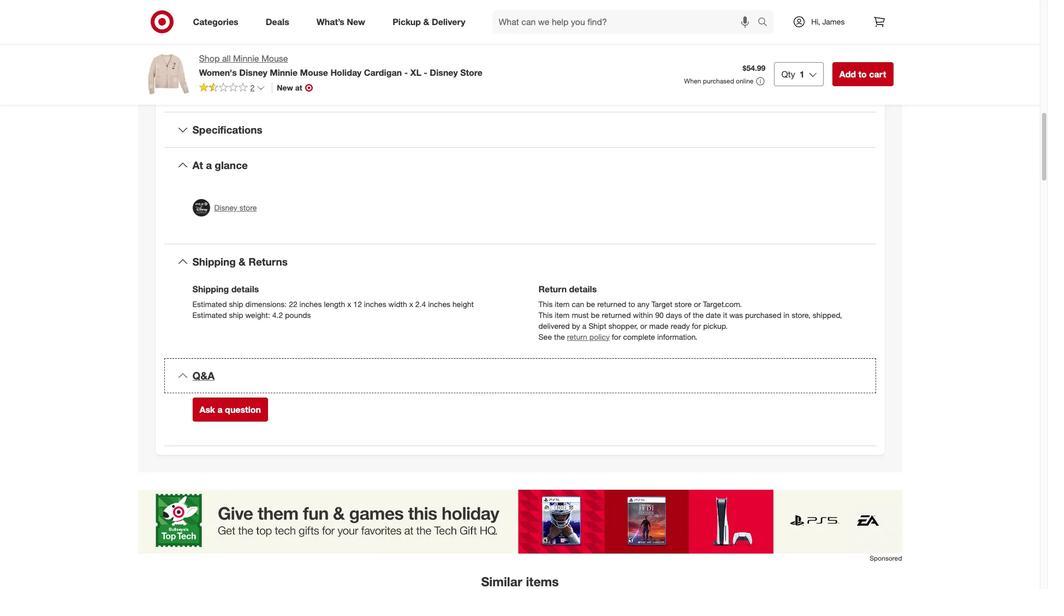 Task type: locate. For each thing, give the bounding box(es) containing it.
this down the return
[[539, 300, 553, 309]]

1 horizontal spatial purchased
[[745, 311, 782, 320]]

0 horizontal spatial disney
[[214, 203, 238, 212]]

1 horizontal spatial for
[[692, 322, 701, 331]]

0 vertical spatial new
[[347, 16, 365, 27]]

minnie right all
[[233, 53, 259, 64]]

a right the ask
[[218, 405, 223, 415]]

1 horizontal spatial -
[[424, 67, 428, 78]]

details inside shipping details estimated ship dimensions: 22 inches length x 12 inches width x 2.4 inches height estimated ship weight: 4.2 pounds
[[231, 284, 259, 295]]

0 vertical spatial shipping
[[193, 256, 236, 268]]

specifications button
[[164, 113, 876, 147]]

& inside dropdown button
[[239, 256, 246, 268]]

disney store
[[214, 203, 257, 212]]

shipping inside dropdown button
[[193, 256, 236, 268]]

inches up pounds
[[300, 300, 322, 309]]

- right xl
[[424, 67, 428, 78]]

ship left weight:
[[229, 311, 243, 320]]

shipping down shipping & returns
[[193, 284, 229, 295]]

a inside button
[[218, 405, 223, 415]]

ship
[[229, 300, 243, 309], [229, 311, 243, 320]]

about this item
[[475, 9, 566, 24]]

information.
[[658, 332, 698, 342]]

pickup
[[393, 16, 421, 27]]

disney store button
[[193, 196, 257, 220]]

items
[[526, 574, 559, 590]]

0 vertical spatial minnie
[[233, 53, 259, 64]]

1 vertical spatial or
[[640, 322, 647, 331]]

0 horizontal spatial new
[[277, 83, 293, 92]]

ask a question button
[[193, 398, 268, 422]]

shipping inside shipping details estimated ship dimensions: 22 inches length x 12 inches width x 2.4 inches height estimated ship weight: 4.2 pounds
[[193, 284, 229, 295]]

or left target.com.
[[694, 300, 701, 309]]

& left the returns
[[239, 256, 246, 268]]

deals link
[[257, 10, 303, 34]]

purchased inside return details this item can be returned to any target store or target.com. this item must be returned within 90 days of the date it was purchased in store, shipped, delivered by a shipt shopper, or made ready for pickup. see the return policy for complete information.
[[745, 311, 782, 320]]

hi, james
[[812, 17, 845, 26]]

mouse
[[262, 53, 288, 64], [300, 67, 328, 78]]

2 horizontal spatial a
[[583, 322, 587, 331]]

similar items region
[[138, 490, 903, 590]]

minnie up new at
[[270, 67, 298, 78]]

0 vertical spatial ship
[[229, 300, 243, 309]]

2 this from the top
[[539, 311, 553, 320]]

1 vertical spatial shipping
[[193, 284, 229, 295]]

1 horizontal spatial or
[[694, 300, 701, 309]]

&
[[424, 16, 430, 27], [239, 256, 246, 268]]

details for return
[[569, 284, 597, 295]]

2 horizontal spatial inches
[[428, 300, 451, 309]]

this up delivered
[[539, 311, 553, 320]]

0 horizontal spatial details
[[231, 284, 259, 295]]

store down "glance"
[[240, 203, 257, 212]]

1 horizontal spatial minnie
[[270, 67, 298, 78]]

add to cart button
[[833, 62, 894, 86]]

be
[[587, 300, 595, 309], [591, 311, 600, 320]]

store inside return details this item can be returned to any target store or target.com. this item must be returned within 90 days of the date it was purchased in store, shipped, delivered by a shipt shopper, or made ready for pickup. see the return policy for complete information.
[[675, 300, 692, 309]]

ask a question
[[200, 405, 261, 415]]

What can we help you find? suggestions appear below search field
[[492, 10, 761, 34]]

be up shipt
[[591, 311, 600, 320]]

to left any
[[629, 300, 636, 309]]

must
[[572, 311, 589, 320]]

details
[[231, 284, 259, 295], [569, 284, 597, 295]]

for right the ready
[[692, 322, 701, 331]]

shipping left the returns
[[193, 256, 236, 268]]

mouse up new at
[[262, 53, 288, 64]]

to
[[859, 69, 867, 80], [629, 300, 636, 309]]

search
[[753, 17, 780, 28]]

disney left store
[[430, 67, 458, 78]]

return
[[539, 284, 567, 295]]

1 shipping from the top
[[193, 256, 236, 268]]

2 shipping from the top
[[193, 284, 229, 295]]

0 vertical spatial for
[[692, 322, 701, 331]]

1 vertical spatial ship
[[229, 311, 243, 320]]

returned
[[598, 300, 627, 309], [602, 311, 631, 320]]

cart
[[870, 69, 887, 80]]

policy
[[590, 332, 610, 342]]

1 details from the left
[[231, 284, 259, 295]]

0 horizontal spatial purchased
[[703, 77, 735, 85]]

0 horizontal spatial x
[[347, 300, 351, 309]]

for down shopper,
[[612, 332, 621, 342]]

shipping & returns
[[193, 256, 288, 268]]

the down delivered
[[554, 332, 565, 342]]

1 horizontal spatial &
[[424, 16, 430, 27]]

12
[[354, 300, 362, 309]]

0 vertical spatial estimated
[[193, 300, 227, 309]]

0 horizontal spatial -
[[405, 67, 408, 78]]

1 vertical spatial a
[[583, 322, 587, 331]]

store
[[460, 67, 483, 78]]

$54.99
[[743, 63, 766, 73]]

x
[[347, 300, 351, 309], [409, 300, 413, 309]]

x left '12'
[[347, 300, 351, 309]]

height
[[453, 300, 474, 309]]

1 horizontal spatial x
[[409, 300, 413, 309]]

details up can on the bottom of page
[[569, 284, 597, 295]]

1 horizontal spatial new
[[347, 16, 365, 27]]

inches right '12'
[[364, 300, 387, 309]]

purchased left "in"
[[745, 311, 782, 320]]

1 horizontal spatial the
[[693, 311, 704, 320]]

question
[[225, 405, 261, 415]]

2 vertical spatial item
[[555, 311, 570, 320]]

returns
[[249, 256, 288, 268]]

it
[[724, 311, 728, 320]]

see
[[539, 332, 552, 342]]

store
[[240, 203, 257, 212], [675, 300, 692, 309]]

3 inches from the left
[[428, 300, 451, 309]]

1 vertical spatial for
[[612, 332, 621, 342]]

minnie
[[233, 53, 259, 64], [270, 67, 298, 78]]

0 horizontal spatial a
[[206, 159, 212, 171]]

new left at
[[277, 83, 293, 92]]

0 horizontal spatial inches
[[300, 300, 322, 309]]

0 vertical spatial this
[[539, 300, 553, 309]]

details up dimensions:
[[231, 284, 259, 295]]

a right the at
[[206, 159, 212, 171]]

0 horizontal spatial &
[[239, 256, 246, 268]]

store up of
[[675, 300, 692, 309]]

shipping for shipping & returns
[[193, 256, 236, 268]]

0 horizontal spatial store
[[240, 203, 257, 212]]

a inside dropdown button
[[206, 159, 212, 171]]

be right can on the bottom of page
[[587, 300, 595, 309]]

shipping for shipping details estimated ship dimensions: 22 inches length x 12 inches width x 2.4 inches height estimated ship weight: 4.2 pounds
[[193, 284, 229, 295]]

new
[[347, 16, 365, 27], [277, 83, 293, 92]]

qty 1
[[782, 69, 805, 80]]

a right by
[[583, 322, 587, 331]]

1 horizontal spatial a
[[218, 405, 223, 415]]

1 horizontal spatial to
[[859, 69, 867, 80]]

ship left dimensions:
[[229, 300, 243, 309]]

0 vertical spatial &
[[424, 16, 430, 27]]

for
[[692, 322, 701, 331], [612, 332, 621, 342]]

2 details from the left
[[569, 284, 597, 295]]

inches right 2.4
[[428, 300, 451, 309]]

2 x from the left
[[409, 300, 413, 309]]

0 vertical spatial to
[[859, 69, 867, 80]]

1 vertical spatial minnie
[[270, 67, 298, 78]]

1 vertical spatial &
[[239, 256, 246, 268]]

new right what's
[[347, 16, 365, 27]]

x left 2.4
[[409, 300, 413, 309]]

was
[[730, 311, 743, 320]]

0 vertical spatial or
[[694, 300, 701, 309]]

2 estimated from the top
[[193, 311, 227, 320]]

& right pickup
[[424, 16, 430, 27]]

a for glance
[[206, 159, 212, 171]]

0 horizontal spatial or
[[640, 322, 647, 331]]

1 vertical spatial store
[[675, 300, 692, 309]]

store,
[[792, 311, 811, 320]]

mouse up at
[[300, 67, 328, 78]]

shipping
[[193, 256, 236, 268], [193, 284, 229, 295]]

0 horizontal spatial mouse
[[262, 53, 288, 64]]

disney up 2
[[239, 67, 267, 78]]

item up delivered
[[555, 311, 570, 320]]

all
[[222, 53, 231, 64]]

1 this from the top
[[539, 300, 553, 309]]

1 inches from the left
[[300, 300, 322, 309]]

0 vertical spatial a
[[206, 159, 212, 171]]

glance
[[215, 159, 248, 171]]

0 horizontal spatial minnie
[[233, 53, 259, 64]]

a
[[206, 159, 212, 171], [583, 322, 587, 331], [218, 405, 223, 415]]

purchased
[[703, 77, 735, 85], [745, 311, 782, 320]]

a for question
[[218, 405, 223, 415]]

1 horizontal spatial details
[[569, 284, 597, 295]]

or down within
[[640, 322, 647, 331]]

estimated left weight:
[[193, 311, 227, 320]]

1 vertical spatial this
[[539, 311, 553, 320]]

the right of
[[693, 311, 704, 320]]

estimated down shipping & returns
[[193, 300, 227, 309]]

1 horizontal spatial store
[[675, 300, 692, 309]]

item right this
[[539, 9, 566, 24]]

1 vertical spatial to
[[629, 300, 636, 309]]

0 vertical spatial mouse
[[262, 53, 288, 64]]

2 inches from the left
[[364, 300, 387, 309]]

target.com.
[[703, 300, 742, 309]]

2 vertical spatial a
[[218, 405, 223, 415]]

in
[[784, 311, 790, 320]]

1 vertical spatial estimated
[[193, 311, 227, 320]]

image of women's disney minnie mouse holiday cardigan - xl - disney store image
[[147, 52, 190, 96]]

details inside return details this item can be returned to any target store or target.com. this item must be returned within 90 days of the date it was purchased in store, shipped, delivered by a shipt shopper, or made ready for pickup. see the return policy for complete information.
[[569, 284, 597, 295]]

disney inside button
[[214, 203, 238, 212]]

1 vertical spatial purchased
[[745, 311, 782, 320]]

estimated
[[193, 300, 227, 309], [193, 311, 227, 320]]

1 horizontal spatial inches
[[364, 300, 387, 309]]

the
[[693, 311, 704, 320], [554, 332, 565, 342]]

0 horizontal spatial the
[[554, 332, 565, 342]]

1 horizontal spatial mouse
[[300, 67, 328, 78]]

0 horizontal spatial to
[[629, 300, 636, 309]]

disney down "glance"
[[214, 203, 238, 212]]

item left can on the bottom of page
[[555, 300, 570, 309]]

similar
[[481, 574, 523, 590]]

0 vertical spatial store
[[240, 203, 257, 212]]

inches
[[300, 300, 322, 309], [364, 300, 387, 309], [428, 300, 451, 309]]

purchased right the when
[[703, 77, 735, 85]]

or
[[694, 300, 701, 309], [640, 322, 647, 331]]

- left xl
[[405, 67, 408, 78]]

return
[[567, 332, 588, 342]]

-
[[405, 67, 408, 78], [424, 67, 428, 78]]

to right the add
[[859, 69, 867, 80]]

when
[[685, 77, 702, 85]]

made
[[650, 322, 669, 331]]



Task type: vqa. For each thing, say whether or not it's contained in the screenshot.
the leftmost x
yes



Task type: describe. For each thing, give the bounding box(es) containing it.
2 horizontal spatial disney
[[430, 67, 458, 78]]

search button
[[753, 10, 780, 36]]

length
[[324, 300, 345, 309]]

return details this item can be returned to any target store or target.com. this item must be returned within 90 days of the date it was purchased in store, shipped, delivered by a shipt shopper, or made ready for pickup. see the return policy for complete information.
[[539, 284, 843, 342]]

when purchased online
[[685, 77, 754, 85]]

by
[[572, 322, 580, 331]]

at
[[295, 83, 302, 92]]

sponsored
[[870, 555, 903, 563]]

1
[[800, 69, 805, 80]]

0 vertical spatial the
[[693, 311, 704, 320]]

0 vertical spatial purchased
[[703, 77, 735, 85]]

categories link
[[184, 10, 252, 34]]

at a glance button
[[164, 148, 876, 183]]

4.2
[[272, 311, 283, 320]]

22
[[289, 300, 298, 309]]

what's
[[317, 16, 345, 27]]

0 vertical spatial be
[[587, 300, 595, 309]]

about
[[475, 9, 511, 24]]

shipped,
[[813, 311, 843, 320]]

width
[[389, 300, 407, 309]]

0 vertical spatial returned
[[598, 300, 627, 309]]

pounds
[[285, 311, 311, 320]]

shipt
[[589, 322, 607, 331]]

deals
[[266, 16, 289, 27]]

dimensions:
[[245, 300, 287, 309]]

delivery
[[432, 16, 466, 27]]

shipping details estimated ship dimensions: 22 inches length x 12 inches width x 2.4 inches height estimated ship weight: 4.2 pounds
[[193, 284, 474, 320]]

ask
[[200, 405, 215, 415]]

0 horizontal spatial for
[[612, 332, 621, 342]]

hi,
[[812, 17, 821, 26]]

ready
[[671, 322, 690, 331]]

weight:
[[245, 311, 270, 320]]

what's new
[[317, 16, 365, 27]]

q&a button
[[164, 359, 876, 394]]

new at
[[277, 83, 302, 92]]

shop all minnie mouse women's disney minnie mouse holiday cardigan - xl - disney store
[[199, 53, 483, 78]]

cardigan
[[364, 67, 402, 78]]

1 - from the left
[[405, 67, 408, 78]]

& for pickup
[[424, 16, 430, 27]]

to inside return details this item can be returned to any target store or target.com. this item must be returned within 90 days of the date it was purchased in store, shipped, delivered by a shipt shopper, or made ready for pickup. see the return policy for complete information.
[[629, 300, 636, 309]]

1 vertical spatial item
[[555, 300, 570, 309]]

of
[[684, 311, 691, 320]]

shipping & returns button
[[164, 245, 876, 279]]

1 ship from the top
[[229, 300, 243, 309]]

days
[[666, 311, 682, 320]]

pickup.
[[704, 322, 728, 331]]

qty
[[782, 69, 796, 80]]

details for shipping
[[231, 284, 259, 295]]

shopper,
[[609, 322, 638, 331]]

complete
[[623, 332, 655, 342]]

a inside return details this item can be returned to any target store or target.com. this item must be returned within 90 days of the date it was purchased in store, shipped, delivered by a shipt shopper, or made ready for pickup. see the return policy for complete information.
[[583, 322, 587, 331]]

1 estimated from the top
[[193, 300, 227, 309]]

add
[[840, 69, 856, 80]]

shop
[[199, 53, 220, 64]]

2
[[250, 83, 255, 92]]

1 vertical spatial mouse
[[300, 67, 328, 78]]

specifications
[[193, 124, 263, 136]]

james
[[823, 17, 845, 26]]

90
[[656, 311, 664, 320]]

within
[[633, 311, 653, 320]]

q&a
[[193, 370, 215, 382]]

store inside button
[[240, 203, 257, 212]]

what's new link
[[307, 10, 379, 34]]

& for shipping
[[239, 256, 246, 268]]

similar items
[[481, 574, 559, 590]]

1 x from the left
[[347, 300, 351, 309]]

1 vertical spatial the
[[554, 332, 565, 342]]

categories
[[193, 16, 239, 27]]

can
[[572, 300, 585, 309]]

online
[[736, 77, 754, 85]]

at a glance
[[193, 159, 248, 171]]

2 - from the left
[[424, 67, 428, 78]]

pickup & delivery link
[[383, 10, 479, 34]]

delivered
[[539, 322, 570, 331]]

2 link
[[199, 82, 266, 95]]

add to cart
[[840, 69, 887, 80]]

at
[[193, 159, 203, 171]]

2 ship from the top
[[229, 311, 243, 320]]

target
[[652, 300, 673, 309]]

date
[[706, 311, 721, 320]]

to inside button
[[859, 69, 867, 80]]

advertisement region
[[138, 490, 903, 554]]

any
[[638, 300, 650, 309]]

1 vertical spatial new
[[277, 83, 293, 92]]

pickup & delivery
[[393, 16, 466, 27]]

1 vertical spatial returned
[[602, 311, 631, 320]]

women's
[[199, 67, 237, 78]]

0 vertical spatial item
[[539, 9, 566, 24]]

this
[[514, 9, 536, 24]]

holiday
[[331, 67, 362, 78]]

1 horizontal spatial disney
[[239, 67, 267, 78]]

xl
[[411, 67, 422, 78]]

1 vertical spatial be
[[591, 311, 600, 320]]

2.4
[[416, 300, 426, 309]]



